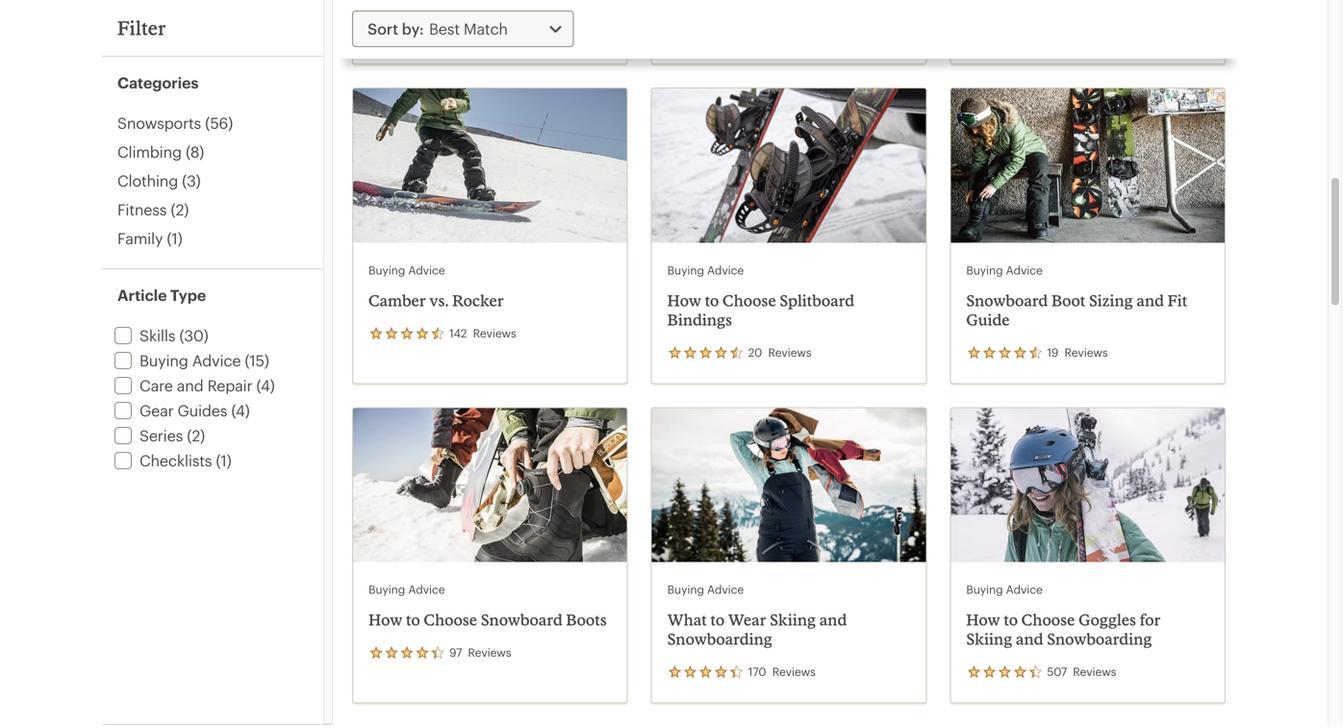 Task type: vqa. For each thing, say whether or not it's contained in the screenshot.
30
no



Task type: locate. For each thing, give the bounding box(es) containing it.
12
[[449, 6, 460, 20]]

(1) right checklists
[[216, 452, 232, 470]]

splitboard
[[780, 291, 855, 310]]

vs.
[[429, 291, 449, 310]]

reviews for how to choose splitboard bindings
[[768, 345, 812, 359]]

reviews right "170"
[[772, 665, 816, 679]]

snowboarding
[[667, 630, 773, 649], [1047, 630, 1152, 649]]

repair
[[207, 377, 252, 395]]

buying inside skills (30) buying advice (15) care and repair (4) gear guides (4) series (2) checklists (1)
[[140, 352, 188, 369]]

to inside the how to choose splitboard bindings
[[705, 291, 719, 310]]

buying for camber vs. rocker
[[369, 263, 405, 277]]

97
[[449, 646, 462, 660]]

snowsports
[[117, 114, 201, 132]]

19 reviews
[[1047, 345, 1108, 359]]

advice up repair
[[192, 352, 241, 369]]

2 horizontal spatial how
[[966, 611, 1000, 629]]

boot
[[1052, 291, 1086, 310]]

1 vertical spatial skiing
[[966, 630, 1013, 649]]

reviews right '20'
[[768, 345, 812, 359]]

for
[[1140, 611, 1161, 629]]

(3)
[[182, 172, 201, 190]]

reviews down how to choose snowboard boots
[[468, 646, 511, 660]]

clothing link
[[117, 172, 178, 190]]

advice up wear
[[707, 583, 744, 597]]

0 vertical spatial skiing
[[770, 611, 816, 629]]

buying advice for how to choose goggles for skiing and snowboarding
[[966, 583, 1043, 597]]

reviews for snowboard boot sizing and fit guide
[[1065, 345, 1108, 359]]

19
[[1047, 345, 1059, 359]]

choose up '20'
[[723, 291, 776, 310]]

(4)
[[256, 377, 275, 395], [231, 402, 250, 420]]

snowboarding down wear
[[667, 630, 773, 649]]

1 horizontal spatial snowboard
[[966, 291, 1048, 310]]

skiing inside how to choose goggles for skiing and snowboarding
[[966, 630, 1013, 649]]

choose up 507
[[1022, 611, 1075, 629]]

1 horizontal spatial choose
[[723, 291, 776, 310]]

0 horizontal spatial (1)
[[167, 229, 182, 247]]

0 horizontal spatial how
[[369, 611, 403, 629]]

0 horizontal spatial snowboarding
[[667, 630, 773, 649]]

advice
[[408, 263, 445, 277], [707, 263, 744, 277], [1006, 263, 1043, 277], [192, 352, 241, 369], [408, 583, 445, 597], [707, 583, 744, 597], [1006, 583, 1043, 597]]

choose for snowboard
[[424, 611, 477, 629]]

reviews for how to choose goggles for skiing and snowboarding
[[1073, 665, 1116, 679]]

how to choose snowboard boots
[[369, 611, 607, 629]]

to
[[705, 291, 719, 310], [406, 611, 420, 629], [711, 611, 725, 629], [1004, 611, 1018, 629]]

fitness link
[[117, 201, 167, 218]]

buying
[[369, 263, 405, 277], [667, 263, 704, 277], [966, 263, 1003, 277], [140, 352, 188, 369], [369, 583, 405, 597], [667, 583, 704, 597], [966, 583, 1003, 597]]

advice up how to choose snowboard boots
[[408, 583, 445, 597]]

advice for snowboard boot sizing and fit guide
[[1006, 263, 1043, 277]]

snowboarding inside what to wear skiing and snowboarding
[[667, 630, 773, 649]]

advice up camber vs. rocker
[[408, 263, 445, 277]]

0 vertical spatial (4)
[[256, 377, 275, 395]]

0 horizontal spatial snowboard
[[481, 611, 563, 629]]

fitness (2)
[[117, 201, 189, 218]]

1 horizontal spatial skiing
[[966, 630, 1013, 649]]

skiing inside what to wear skiing and snowboarding
[[770, 611, 816, 629]]

snowboarding down goggles
[[1047, 630, 1152, 649]]

(8)
[[186, 143, 204, 161]]

142
[[449, 326, 467, 340]]

0 vertical spatial (1)
[[167, 229, 182, 247]]

to inside how to choose goggles for skiing and snowboarding
[[1004, 611, 1018, 629]]

(2) down guides
[[187, 427, 205, 445]]

snowboard up the 97 reviews
[[481, 611, 563, 629]]

boots
[[566, 611, 607, 629]]

family (1)
[[117, 229, 182, 247]]

choose up 97
[[424, 611, 477, 629]]

(2) down (3)
[[171, 201, 189, 218]]

and inside what to wear skiing and snowboarding
[[820, 611, 847, 629]]

buying advice up bindings
[[667, 263, 744, 277]]

advice for what to wear skiing and snowboarding
[[707, 583, 744, 597]]

what to wear skiing and snowboarding
[[667, 611, 847, 649]]

1 vertical spatial (1)
[[216, 452, 232, 470]]

and
[[1137, 291, 1164, 310], [177, 377, 204, 395], [820, 611, 847, 629], [1016, 630, 1044, 649]]

507 reviews
[[1047, 665, 1116, 679]]

checklists
[[140, 452, 212, 470]]

1 vertical spatial (4)
[[231, 402, 250, 420]]

(4) down repair
[[231, 402, 250, 420]]

buying advice
[[369, 263, 445, 277], [667, 263, 744, 277], [966, 263, 1043, 277], [369, 583, 445, 597], [667, 583, 744, 597], [966, 583, 1043, 597]]

1 horizontal spatial how
[[667, 291, 702, 310]]

snowboard inside snowboard boot sizing and fit guide
[[966, 291, 1048, 310]]

how
[[667, 291, 702, 310], [369, 611, 403, 629], [966, 611, 1000, 629]]

buying advice link
[[111, 352, 241, 369]]

(1) right family link at the left of page
[[167, 229, 182, 247]]

0 vertical spatial snowboard
[[966, 291, 1048, 310]]

buying advice up the camber
[[369, 263, 445, 277]]

buying advice up how to choose snowboard boots
[[369, 583, 445, 597]]

buying advice up how to choose goggles for skiing and snowboarding
[[966, 583, 1043, 597]]

0 horizontal spatial skiing
[[770, 611, 816, 629]]

170
[[748, 665, 766, 679]]

reviews
[[466, 6, 510, 20], [473, 326, 516, 340], [768, 345, 812, 359], [1065, 345, 1108, 359], [468, 646, 511, 660], [772, 665, 816, 679], [1073, 665, 1116, 679]]

guide
[[966, 311, 1010, 329]]

choose for splitboard
[[723, 291, 776, 310]]

how inside the how to choose splitboard bindings
[[667, 291, 702, 310]]

1 horizontal spatial snowboarding
[[1047, 630, 1152, 649]]

snowboard
[[966, 291, 1048, 310], [481, 611, 563, 629]]

reviews right 507
[[1073, 665, 1116, 679]]

97 reviews
[[449, 646, 511, 660]]

0 vertical spatial (2)
[[171, 201, 189, 218]]

1 horizontal spatial (4)
[[256, 377, 275, 395]]

how for how to choose splitboard bindings
[[667, 291, 702, 310]]

categories
[[117, 74, 199, 91]]

advice up how to choose goggles for skiing and snowboarding
[[1006, 583, 1043, 597]]

climbing link
[[117, 143, 182, 161]]

reviews for what to wear skiing and snowboarding
[[772, 665, 816, 679]]

(2)
[[171, 201, 189, 218], [187, 427, 205, 445]]

2 horizontal spatial choose
[[1022, 611, 1075, 629]]

climbing (8)
[[117, 143, 204, 161]]

(1) inside skills (30) buying advice (15) care and repair (4) gear guides (4) series (2) checklists (1)
[[216, 452, 232, 470]]

reviews right 19 on the top right of page
[[1065, 345, 1108, 359]]

fit
[[1168, 291, 1188, 310]]

camber vs. rocker
[[369, 291, 504, 310]]

buying advice up the "what" at the bottom of page
[[667, 583, 744, 597]]

choose inside how to choose goggles for skiing and snowboarding
[[1022, 611, 1075, 629]]

(15)
[[245, 352, 269, 369]]

to for how to choose goggles for skiing and snowboarding
[[1004, 611, 1018, 629]]

skiing
[[770, 611, 816, 629], [966, 630, 1013, 649]]

(4) down (15)
[[256, 377, 275, 395]]

buying advice up "guide"
[[966, 263, 1043, 277]]

reviews down rocker in the top of the page
[[473, 326, 516, 340]]

care
[[140, 377, 173, 395]]

buying advice for what to wear skiing and snowboarding
[[667, 583, 744, 597]]

1 vertical spatial (2)
[[187, 427, 205, 445]]

advice up "guide"
[[1006, 263, 1043, 277]]

advice up the how to choose splitboard bindings
[[707, 263, 744, 277]]

snowboard up "guide"
[[966, 291, 1048, 310]]

to for how to choose splitboard bindings
[[705, 291, 719, 310]]

and inside snowboard boot sizing and fit guide
[[1137, 291, 1164, 310]]

advice inside skills (30) buying advice (15) care and repair (4) gear guides (4) series (2) checklists (1)
[[192, 352, 241, 369]]

snowsports link
[[117, 114, 201, 132]]

0 horizontal spatial choose
[[424, 611, 477, 629]]

buying advice for how to choose splitboard bindings
[[667, 263, 744, 277]]

advice for how to choose goggles for skiing and snowboarding
[[1006, 583, 1043, 597]]

care and repair link
[[111, 377, 252, 395]]

to inside what to wear skiing and snowboarding
[[711, 611, 725, 629]]

choose
[[723, 291, 776, 310], [424, 611, 477, 629], [1022, 611, 1075, 629]]

2 snowboarding from the left
[[1047, 630, 1152, 649]]

wear
[[728, 611, 766, 629]]

choose inside the how to choose splitboard bindings
[[723, 291, 776, 310]]

skills (30) buying advice (15) care and repair (4) gear guides (4) series (2) checklists (1)
[[140, 327, 275, 470]]

(1)
[[167, 229, 182, 247], [216, 452, 232, 470]]

1 snowboarding from the left
[[667, 630, 773, 649]]

1 horizontal spatial (1)
[[216, 452, 232, 470]]

how inside how to choose goggles for skiing and snowboarding
[[966, 611, 1000, 629]]

series link
[[111, 427, 183, 445]]

170 reviews
[[748, 665, 816, 679]]



Task type: describe. For each thing, give the bounding box(es) containing it.
buying for how to choose splitboard bindings
[[667, 263, 704, 277]]

skills
[[140, 327, 175, 344]]

type
[[170, 286, 206, 304]]

series
[[140, 427, 183, 445]]

how to choose goggles for skiing and snowboarding
[[966, 611, 1161, 649]]

how to choose splitboard bindings
[[667, 291, 855, 329]]

bindings
[[667, 311, 732, 329]]

sizing
[[1089, 291, 1133, 310]]

(56)
[[205, 114, 233, 132]]

buying advice for snowboard boot sizing and fit guide
[[966, 263, 1043, 277]]

0 horizontal spatial (4)
[[231, 402, 250, 420]]

142 reviews
[[449, 326, 516, 340]]

507
[[1047, 665, 1067, 679]]

1 vertical spatial snowboard
[[481, 611, 563, 629]]

buying for snowboard boot sizing and fit guide
[[966, 263, 1003, 277]]

camber
[[369, 291, 426, 310]]

buying for how to choose goggles for skiing and snowboarding
[[966, 583, 1003, 597]]

climbing
[[117, 143, 182, 161]]

skills link
[[111, 327, 175, 344]]

advice for how to choose splitboard bindings
[[707, 263, 744, 277]]

snowboard boot sizing and fit guide
[[966, 291, 1188, 329]]

12 reviews
[[449, 6, 510, 20]]

goggles
[[1079, 611, 1136, 629]]

advice for camber vs. rocker
[[408, 263, 445, 277]]

family
[[117, 229, 163, 247]]

reviews for how to choose snowboard boots
[[468, 646, 511, 660]]

choose for goggles
[[1022, 611, 1075, 629]]

clothing (3)
[[117, 172, 201, 190]]

and inside how to choose goggles for skiing and snowboarding
[[1016, 630, 1044, 649]]

article
[[117, 286, 167, 304]]

fitness
[[117, 201, 167, 218]]

to for what to wear skiing and snowboarding
[[711, 611, 725, 629]]

reviews right 12
[[466, 6, 510, 20]]

(30)
[[179, 327, 208, 344]]

what
[[667, 611, 707, 629]]

buying for how to choose snowboard boots
[[369, 583, 405, 597]]

article type
[[117, 286, 206, 304]]

20
[[748, 345, 762, 359]]

advice for how to choose snowboard boots
[[408, 583, 445, 597]]

rocker
[[452, 291, 504, 310]]

clothing
[[117, 172, 178, 190]]

20 reviews
[[748, 345, 812, 359]]

filter
[[117, 16, 166, 39]]

gear
[[140, 402, 174, 420]]

checklists link
[[111, 452, 212, 470]]

family link
[[117, 229, 163, 247]]

buying advice for how to choose snowboard boots
[[369, 583, 445, 597]]

and inside skills (30) buying advice (15) care and repair (4) gear guides (4) series (2) checklists (1)
[[177, 377, 204, 395]]

how for how to choose snowboard boots
[[369, 611, 403, 629]]

gear guides link
[[111, 402, 227, 420]]

buying for what to wear skiing and snowboarding
[[667, 583, 704, 597]]

how for how to choose goggles for skiing and snowboarding
[[966, 611, 1000, 629]]

to for how to choose snowboard boots
[[406, 611, 420, 629]]

(2) inside skills (30) buying advice (15) care and repair (4) gear guides (4) series (2) checklists (1)
[[187, 427, 205, 445]]

snowboarding inside how to choose goggles for skiing and snowboarding
[[1047, 630, 1152, 649]]

snowsports (56)
[[117, 114, 233, 132]]

reviews for camber vs. rocker
[[473, 326, 516, 340]]

guides
[[178, 402, 227, 420]]

buying advice for camber vs. rocker
[[369, 263, 445, 277]]



